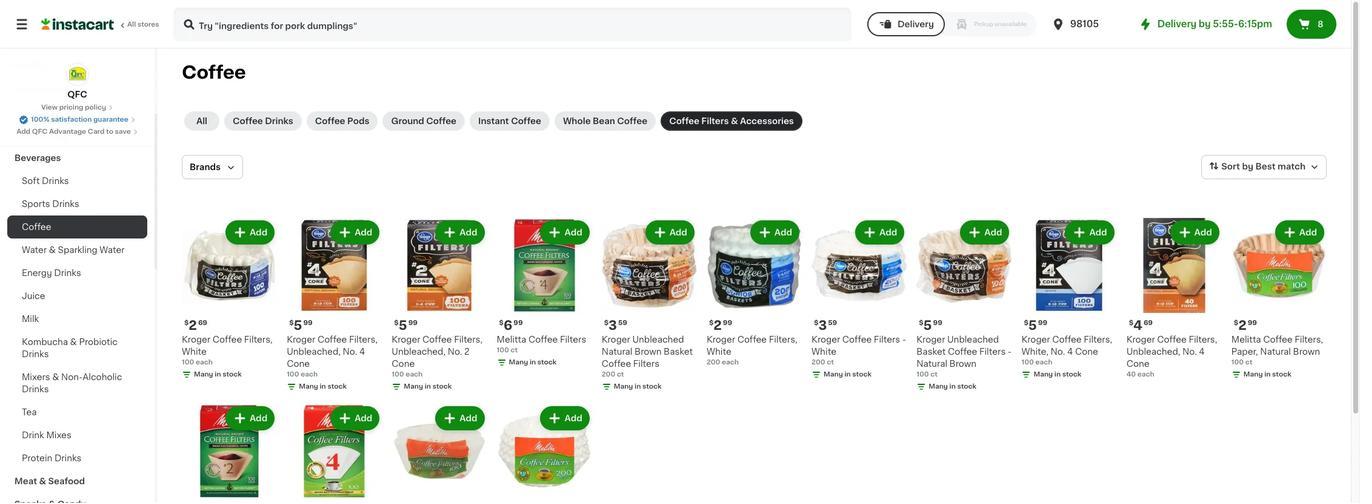 Task type: describe. For each thing, give the bounding box(es) containing it.
produce
[[15, 108, 52, 116]]

6
[[504, 320, 513, 332]]

many in stock for kroger unbleached natural brown basket coffee filters
[[614, 384, 662, 391]]

best match
[[1256, 163, 1306, 171]]

card
[[88, 129, 105, 135]]

ct inside kroger unbleached basket coffee filters - natural brown 100 ct
[[931, 372, 938, 379]]

4 for kroger coffee filters, white, no. 4 cone 100 each
[[1068, 348, 1074, 357]]

qfc logo image
[[66, 63, 89, 86]]

coffee inside kroger coffee filters, unbleached, no. 4 cone 40 each
[[1158, 336, 1187, 345]]

coffee drinks link
[[224, 112, 302, 131]]

filters inside kroger unbleached basket coffee filters - natural brown 100 ct
[[980, 348, 1006, 357]]

& for probiotic
[[70, 338, 77, 347]]

basket inside "kroger unbleached natural brown basket coffee filters 200 ct"
[[664, 348, 693, 357]]

coffee link
[[7, 216, 147, 239]]

filters, inside kroger coffee filters, unbleached, no. 4 cone 40 each
[[1190, 336, 1218, 345]]

sort
[[1222, 163, 1241, 171]]

many for kroger unbleached natural brown basket coffee filters
[[614, 384, 633, 391]]

kroger inside kroger coffee filters, unbleached, no. 4 cone 40 each
[[1127, 336, 1156, 345]]

sparkling
[[58, 246, 97, 255]]

100 inside the kroger coffee filters, white, no. 4 cone 100 each
[[1022, 360, 1035, 366]]

dairy & eggs
[[15, 131, 71, 139]]

sports drinks
[[22, 200, 79, 209]]

filters inside 'link'
[[702, 117, 729, 126]]

cone for kroger coffee filters, unbleached, no. 2 cone
[[392, 360, 415, 369]]

probiotic
[[79, 338, 118, 347]]

filters inside kroger coffee filters - white 200 ct
[[874, 336, 901, 345]]

filters, for kroger coffee filters, unbleached, no. 2 cone
[[454, 336, 483, 345]]

save
[[115, 129, 131, 135]]

sports
[[22, 200, 50, 209]]

soft drinks
[[22, 177, 69, 186]]

2 for 200 each
[[714, 320, 722, 332]]

no. for kroger coffee filters, white, no. 4 cone
[[1051, 348, 1066, 357]]

& for seafood
[[39, 478, 46, 486]]

ground coffee
[[391, 117, 457, 126]]

in for kroger coffee filters - white
[[845, 372, 851, 379]]

- inside kroger unbleached basket coffee filters - natural brown 100 ct
[[1008, 348, 1012, 357]]

2 for 100 each
[[189, 320, 197, 332]]

view
[[41, 104, 58, 111]]

energy drinks
[[22, 269, 81, 278]]

3 for kroger unbleached natural brown basket coffee filters
[[609, 320, 617, 332]]

$ for kroger coffee filters, unbleached, no. 4 cone 100 each
[[289, 320, 294, 327]]

qfc inside "link"
[[32, 129, 47, 135]]

whole bean coffee
[[563, 117, 648, 126]]

8
[[1319, 20, 1324, 29]]

stock for melitta coffee filters
[[538, 360, 557, 366]]

many in stock for kroger coffee filters - white
[[824, 372, 872, 379]]

100%
[[31, 116, 49, 123]]

2 for 100 ct
[[1239, 320, 1247, 332]]

many for kroger coffee filters, white, no. 4 cone
[[1034, 372, 1054, 379]]

filters, for kroger coffee filters, white
[[244, 336, 273, 345]]

drinks for coffee drinks
[[265, 117, 293, 126]]

instant
[[479, 117, 509, 126]]

many in stock for kroger coffee filters, white, no. 4 cone
[[1034, 372, 1082, 379]]

$ 5 99 for kroger unbleached basket coffee filters - natural brown
[[920, 320, 943, 332]]

many for kroger unbleached basket coffee filters - natural brown
[[929, 384, 949, 391]]

$ for kroger coffee filters, white 100 each
[[184, 320, 189, 327]]

many for kroger coffee filters, white
[[194, 372, 213, 379]]

whole bean coffee link
[[555, 112, 656, 131]]

8 button
[[1288, 10, 1337, 39]]

cone inside kroger coffee filters, unbleached, no. 4 cone 40 each
[[1127, 360, 1150, 369]]

add qfc advantage card to save link
[[16, 127, 138, 137]]

98105
[[1071, 19, 1100, 29]]

mixers & non-alcoholic drinks link
[[7, 366, 147, 402]]

stock for kroger coffee filters, white, no. 4 cone
[[1063, 372, 1082, 379]]

all for all stores
[[127, 21, 136, 28]]

mixes
[[46, 432, 71, 440]]

policy
[[85, 104, 106, 111]]

sort by
[[1222, 163, 1254, 171]]

in for kroger coffee filters, unbleached, no. 4 cone
[[320, 384, 326, 391]]

tea link
[[7, 402, 147, 425]]

100 inside melitta coffee filters, paper, natural brown 100 ct
[[1232, 360, 1245, 366]]

mixers & non-alcoholic drinks
[[22, 374, 122, 394]]

kroger coffee filters, unbleached, no. 4 cone 100 each
[[287, 336, 378, 379]]

milk link
[[7, 308, 147, 331]]

qfc link
[[66, 63, 89, 101]]

$ 5 99 for kroger coffee filters, unbleached, no. 4 cone
[[289, 320, 313, 332]]

many in stock for melitta coffee filters, paper, natural brown
[[1244, 372, 1292, 379]]

add inside "link"
[[16, 129, 30, 135]]

ground coffee link
[[383, 112, 465, 131]]

5 for kroger coffee filters, unbleached, no. 4 cone
[[294, 320, 302, 332]]

brands button
[[182, 155, 243, 180]]

in for kroger coffee filters, unbleached, no. 2 cone
[[425, 384, 431, 391]]

coffee filters & accessories link
[[661, 112, 803, 131]]

unbleached for 5
[[948, 336, 1000, 345]]

drinks inside kombucha & probiotic drinks
[[22, 351, 49, 359]]

coffee inside kroger coffee filters, white 200 each
[[738, 336, 767, 345]]

5:55-
[[1214, 19, 1239, 29]]

view pricing policy link
[[41, 103, 113, 113]]

many for melitta coffee filters, paper, natural brown
[[1244, 372, 1264, 379]]

- inside kroger coffee filters - white 200 ct
[[903, 336, 907, 345]]

1 water from the left
[[22, 246, 47, 255]]

4 for kroger coffee filters, unbleached, no. 4 cone 40 each
[[1200, 348, 1206, 357]]

200 inside kroger coffee filters - white 200 ct
[[812, 360, 826, 366]]

melitta for 2
[[1232, 336, 1262, 345]]

& for sparkling
[[49, 246, 56, 255]]

eggs
[[49, 131, 71, 139]]

white inside kroger coffee filters - white 200 ct
[[812, 348, 837, 357]]

coffee drinks
[[233, 117, 293, 126]]

stores
[[138, 21, 159, 28]]

in for kroger unbleached basket coffee filters - natural brown
[[950, 384, 956, 391]]

all link
[[184, 112, 220, 131]]

ct inside melitta coffee filters 100 ct
[[511, 348, 518, 354]]

2 water from the left
[[100, 246, 125, 255]]

natural inside "kroger unbleached natural brown basket coffee filters 200 ct"
[[602, 348, 633, 357]]

drinks for soft drinks
[[42, 177, 69, 186]]

kroger coffee filters - white 200 ct
[[812, 336, 907, 366]]

3 for kroger coffee filters - white
[[819, 320, 827, 332]]

meat & seafood
[[15, 478, 85, 486]]

delivery for delivery
[[898, 20, 935, 29]]

dairy & eggs link
[[7, 124, 147, 147]]

juice link
[[7, 285, 147, 308]]

best
[[1256, 163, 1276, 171]]

99 for melitta coffee filters
[[514, 320, 523, 327]]

kombucha & probiotic drinks
[[22, 338, 118, 359]]

kroger unbleached basket coffee filters - natural brown 100 ct
[[917, 336, 1012, 379]]

paper,
[[1232, 348, 1259, 357]]

stock for kroger unbleached basket coffee filters - natural brown
[[958, 384, 977, 391]]

white for kroger coffee filters, white 100 each
[[182, 348, 207, 357]]

natural inside melitta coffee filters, paper, natural brown 100 ct
[[1261, 348, 1292, 357]]

view pricing policy
[[41, 104, 106, 111]]

drink mixes
[[22, 432, 71, 440]]

drinks for protein drinks
[[55, 455, 82, 463]]

recipes link
[[7, 55, 147, 78]]

$ 2 99 for kroger coffee filters, white
[[710, 320, 733, 332]]

by for delivery
[[1200, 19, 1212, 29]]

each inside kroger coffee filters, white 200 each
[[722, 360, 739, 366]]

add qfc advantage card to save
[[16, 129, 131, 135]]

instacart logo image
[[41, 17, 114, 32]]

water & sparkling water
[[22, 246, 125, 255]]

filters, inside kroger coffee filters, white 200 each
[[769, 336, 798, 345]]

no. inside kroger coffee filters, unbleached, no. 4 cone 40 each
[[1183, 348, 1198, 357]]

200 inside kroger coffee filters, white 200 each
[[707, 360, 721, 366]]

beverages
[[15, 154, 61, 163]]

stock for kroger coffee filters, unbleached, no. 2 cone
[[433, 384, 452, 391]]

kroger coffee filters, white, no. 4 cone 100 each
[[1022, 336, 1113, 366]]

drinks inside mixers & non-alcoholic drinks
[[22, 386, 49, 394]]

$ inside $ 4 69
[[1130, 320, 1134, 327]]

coffee pods
[[315, 117, 370, 126]]

100 inside kroger coffee filters, white 100 each
[[182, 360, 194, 366]]

cone for kroger coffee filters, unbleached, no. 4 cone
[[287, 360, 310, 369]]

to
[[106, 129, 113, 135]]

$ for kroger coffee filters, white, no. 4 cone 100 each
[[1025, 320, 1029, 327]]

coffee inside "kroger unbleached natural brown basket coffee filters 200 ct"
[[602, 360, 631, 369]]

69 for 2
[[198, 320, 207, 327]]

$ 5 99 for kroger coffee filters, unbleached, no. 2 cone
[[394, 320, 418, 332]]

100 inside kroger unbleached basket coffee filters - natural brown 100 ct
[[917, 372, 930, 379]]

basket inside kroger unbleached basket coffee filters - natural brown 100 ct
[[917, 348, 946, 357]]

99 for melitta coffee filters, paper, natural brown
[[1249, 320, 1258, 327]]

drink mixes link
[[7, 425, 147, 448]]

in for melitta coffee filters
[[530, 360, 536, 366]]

filters inside "kroger unbleached natural brown basket coffee filters 200 ct"
[[634, 360, 660, 369]]

soft drinks link
[[7, 170, 147, 193]]

$ for kroger coffee filters - white 200 ct
[[815, 320, 819, 327]]

whole
[[563, 117, 591, 126]]

kroger coffee filters, unbleached, no. 4 cone 40 each
[[1127, 336, 1218, 379]]

brown inside kroger unbleached basket coffee filters - natural brown 100 ct
[[950, 360, 977, 369]]

product group containing 6
[[497, 218, 592, 371]]

& for eggs
[[40, 131, 47, 139]]



Task type: locate. For each thing, give the bounding box(es) containing it.
match
[[1278, 163, 1306, 171]]

each for kroger coffee filters, white, no. 4 cone 100 each
[[1036, 360, 1053, 366]]

drinks for sports drinks
[[52, 200, 79, 209]]

4 99 from the left
[[304, 320, 313, 327]]

5 99 from the left
[[514, 320, 523, 327]]

1 white from the left
[[182, 348, 207, 357]]

0 horizontal spatial melitta
[[497, 336, 527, 345]]

water right sparkling
[[100, 246, 125, 255]]

kroger inside the kroger coffee filters, white, no. 4 cone 100 each
[[1022, 336, 1051, 345]]

recipes
[[15, 62, 50, 70]]

in inside 'product' group
[[530, 360, 536, 366]]

4 filters, from the left
[[1085, 336, 1113, 345]]

$ for melitta coffee filters 100 ct
[[499, 320, 504, 327]]

100% satisfaction guarantee
[[31, 116, 129, 123]]

2 melitta from the left
[[1232, 336, 1262, 345]]

99 up kroger unbleached basket coffee filters - natural brown 100 ct
[[934, 320, 943, 327]]

99 inside $ 6 99
[[514, 320, 523, 327]]

many down "kroger coffee filters, unbleached, no. 2 cone 100 each" at bottom left
[[404, 384, 423, 391]]

kroger for kroger coffee filters, white
[[182, 336, 211, 345]]

many down kroger coffee filters, white 100 each on the left
[[194, 372, 213, 379]]

delivery button
[[868, 12, 946, 36]]

2 inside "kroger coffee filters, unbleached, no. 2 cone 100 each"
[[465, 348, 470, 357]]

drink
[[22, 432, 44, 440]]

many in stock down "kroger unbleached natural brown basket coffee filters 200 ct"
[[614, 384, 662, 391]]

unbleached, for kroger coffee filters, unbleached, no. 2 cone
[[392, 348, 446, 357]]

1 horizontal spatial basket
[[917, 348, 946, 357]]

3
[[609, 320, 617, 332], [819, 320, 827, 332]]

tea
[[22, 409, 37, 417]]

1 $ from the left
[[184, 320, 189, 327]]

in down "kroger coffee filters, unbleached, no. 2 cone 100 each" at bottom left
[[425, 384, 431, 391]]

& down the 100%
[[40, 131, 47, 139]]

all left stores
[[127, 21, 136, 28]]

$ up kroger unbleached basket coffee filters - natural brown 100 ct
[[920, 320, 924, 327]]

5 up "kroger coffee filters, unbleached, no. 2 cone 100 each" at bottom left
[[399, 320, 407, 332]]

many for kroger coffee filters - white
[[824, 372, 843, 379]]

meat & seafood link
[[7, 471, 147, 494]]

0 horizontal spatial unbleached
[[633, 336, 684, 345]]

4 inside kroger coffee filters, unbleached, no. 4 cone 40 each
[[1200, 348, 1206, 357]]

stock down kroger unbleached basket coffee filters - natural brown 100 ct
[[958, 384, 977, 391]]

brown inside "kroger unbleached natural brown basket coffee filters 200 ct"
[[635, 348, 662, 357]]

0 horizontal spatial white
[[182, 348, 207, 357]]

bean
[[593, 117, 616, 126]]

all stores
[[127, 21, 159, 28]]

melitta up paper, at the bottom
[[1232, 336, 1262, 345]]

99 up kroger coffee filters, white 200 each on the bottom of page
[[723, 320, 733, 327]]

4 inside kroger coffee filters, unbleached, no. 4 cone 100 each
[[360, 348, 365, 357]]

$ inside $ 6 99
[[499, 320, 504, 327]]

$ 5 99 up kroger unbleached basket coffee filters - natural brown 100 ct
[[920, 320, 943, 332]]

milk
[[22, 315, 39, 324]]

coffee inside "kroger coffee filters, unbleached, no. 2 cone 100 each"
[[423, 336, 452, 345]]

1 59 from the left
[[619, 320, 628, 327]]

6 99 from the left
[[934, 320, 943, 327]]

melitta coffee filters 100 ct
[[497, 336, 587, 354]]

seafood
[[48, 478, 85, 486]]

0 horizontal spatial basket
[[664, 348, 693, 357]]

1 unbleached, from the left
[[392, 348, 446, 357]]

99 right 6
[[514, 320, 523, 327]]

$ for kroger unbleached natural brown basket coffee filters 200 ct
[[605, 320, 609, 327]]

99 up kroger coffee filters, unbleached, no. 4 cone 100 each
[[304, 320, 313, 327]]

4 inside the kroger coffee filters, white, no. 4 cone 100 each
[[1068, 348, 1074, 357]]

$ 3 59 for kroger coffee filters - white
[[815, 320, 838, 332]]

$ 2 99
[[710, 320, 733, 332], [1235, 320, 1258, 332]]

$ up kroger coffee filters, white 200 each on the bottom of page
[[710, 320, 714, 327]]

many in stock down the kroger coffee filters, white, no. 4 cone 100 each
[[1034, 372, 1082, 379]]

coffee pods link
[[307, 112, 378, 131]]

0 horizontal spatial unbleached,
[[287, 348, 341, 357]]

kroger inside kroger coffee filters, unbleached, no. 4 cone 100 each
[[287, 336, 316, 345]]

3 white from the left
[[812, 348, 837, 357]]

& down milk link
[[70, 338, 77, 347]]

many down kroger unbleached basket coffee filters - natural brown 100 ct
[[929, 384, 949, 391]]

7 99 from the left
[[1249, 320, 1258, 327]]

qfc up the view pricing policy "link"
[[67, 90, 87, 99]]

ct inside "kroger unbleached natural brown basket coffee filters 200 ct"
[[617, 372, 624, 379]]

kroger inside kroger unbleached basket coffee filters - natural brown 100 ct
[[917, 336, 946, 345]]

filters, inside "kroger coffee filters, unbleached, no. 2 cone 100 each"
[[454, 336, 483, 345]]

$ 2 99 for melitta coffee filters, paper, natural brown
[[1235, 320, 1258, 332]]

stock down "kroger coffee filters, unbleached, no. 2 cone 100 each" at bottom left
[[433, 384, 452, 391]]

1 horizontal spatial white
[[707, 348, 732, 357]]

coffee inside the kroger coffee filters, white, no. 4 cone 100 each
[[1053, 336, 1082, 345]]

69 inside $ 4 69
[[1144, 320, 1154, 327]]

59 for unbleached
[[619, 320, 628, 327]]

1 horizontal spatial melitta
[[1232, 336, 1262, 345]]

0 vertical spatial qfc
[[67, 90, 87, 99]]

7 $ from the left
[[605, 320, 609, 327]]

$ 5 99 for kroger coffee filters, white, no. 4 cone
[[1025, 320, 1048, 332]]

5 for kroger unbleached basket coffee filters - natural brown
[[924, 320, 933, 332]]

1 $ 2 99 from the left
[[710, 320, 733, 332]]

5 up kroger unbleached basket coffee filters - natural brown 100 ct
[[924, 320, 933, 332]]

0 horizontal spatial 59
[[619, 320, 628, 327]]

& inside 'link'
[[731, 117, 738, 126]]

0 horizontal spatial 69
[[198, 320, 207, 327]]

100 inside "kroger coffee filters, unbleached, no. 2 cone 100 each"
[[392, 372, 404, 379]]

in for kroger coffee filters, white
[[215, 372, 221, 379]]

stock down the kroger coffee filters, white, no. 4 cone 100 each
[[1063, 372, 1082, 379]]

$ 5 99 up kroger coffee filters, unbleached, no. 4 cone 100 each
[[289, 320, 313, 332]]

add button
[[227, 222, 274, 244], [332, 222, 379, 244], [437, 222, 484, 244], [542, 222, 589, 244], [647, 222, 694, 244], [752, 222, 799, 244], [857, 222, 904, 244], [962, 222, 1009, 244], [1067, 222, 1114, 244], [1172, 222, 1219, 244], [1277, 222, 1324, 244], [227, 408, 274, 430], [332, 408, 379, 430], [437, 408, 484, 430], [542, 408, 589, 430]]

coffee inside kroger coffee filters, unbleached, no. 4 cone 100 each
[[318, 336, 347, 345]]

stock down kroger coffee filters - white 200 ct
[[853, 372, 872, 379]]

2 69 from the left
[[1144, 320, 1154, 327]]

0 vertical spatial -
[[903, 336, 907, 345]]

protein
[[22, 455, 52, 463]]

cone inside "kroger coffee filters, unbleached, no. 2 cone 100 each"
[[392, 360, 415, 369]]

each inside kroger coffee filters, unbleached, no. 4 cone 100 each
[[301, 372, 318, 379]]

satisfaction
[[51, 116, 92, 123]]

filters, inside the kroger coffee filters, white, no. 4 cone 100 each
[[1085, 336, 1113, 345]]

11 $ from the left
[[1235, 320, 1239, 327]]

$ 3 59 up "kroger unbleached natural brown basket coffee filters 200 ct"
[[605, 320, 628, 332]]

stock for kroger coffee filters - white
[[853, 372, 872, 379]]

melitta inside melitta coffee filters 100 ct
[[497, 336, 527, 345]]

1 filters, from the left
[[244, 336, 273, 345]]

2 horizontal spatial 200
[[812, 360, 826, 366]]

1 horizontal spatial delivery
[[1158, 19, 1197, 29]]

ct inside kroger coffee filters - white 200 ct
[[827, 360, 834, 366]]

thanksgiving link
[[7, 78, 147, 101]]

9 $ from the left
[[920, 320, 924, 327]]

many down kroger coffee filters - white 200 ct
[[824, 372, 843, 379]]

non-
[[61, 374, 83, 382]]

99 up white,
[[1039, 320, 1048, 327]]

unbleached inside "kroger unbleached natural brown basket coffee filters 200 ct"
[[633, 336, 684, 345]]

$ 5 99 up white,
[[1025, 320, 1048, 332]]

filters, for kroger coffee filters, white, no. 4 cone
[[1085, 336, 1113, 345]]

$ up kroger coffee filters - white 200 ct
[[815, 320, 819, 327]]

unbleached, inside kroger coffee filters, unbleached, no. 4 cone 100 each
[[287, 348, 341, 357]]

melitta
[[497, 336, 527, 345], [1232, 336, 1262, 345]]

1 horizontal spatial -
[[1008, 348, 1012, 357]]

instant coffee
[[479, 117, 542, 126]]

kroger for kroger coffee filters, unbleached, no. 2 cone
[[392, 336, 421, 345]]

0 horizontal spatial delivery
[[898, 20, 935, 29]]

white,
[[1022, 348, 1049, 357]]

$ 5 99 up "kroger coffee filters, unbleached, no. 2 cone 100 each" at bottom left
[[394, 320, 418, 332]]

1 horizontal spatial unbleached,
[[392, 348, 446, 357]]

0 vertical spatial by
[[1200, 19, 1212, 29]]

stock down melitta coffee filters 100 ct
[[538, 360, 557, 366]]

brown
[[635, 348, 662, 357], [1294, 348, 1321, 357], [950, 360, 977, 369]]

no. inside the kroger coffee filters, white, no. 4 cone 100 each
[[1051, 348, 1066, 357]]

unbleached, inside kroger coffee filters, unbleached, no. 4 cone 40 each
[[1127, 348, 1181, 357]]

pods
[[347, 117, 370, 126]]

1 vertical spatial qfc
[[32, 129, 47, 135]]

kroger inside "kroger coffee filters, unbleached, no. 2 cone 100 each"
[[392, 336, 421, 345]]

$ 2 69
[[184, 320, 207, 332]]

0 horizontal spatial -
[[903, 336, 907, 345]]

3 up "kroger unbleached natural brown basket coffee filters 200 ct"
[[609, 320, 617, 332]]

kroger coffee filters, white 200 each
[[707, 336, 798, 366]]

cone inside kroger coffee filters, unbleached, no. 4 cone 100 each
[[287, 360, 310, 369]]

delivery by 5:55-6:15pm link
[[1139, 17, 1273, 32]]

1 melitta from the left
[[497, 336, 527, 345]]

1 basket from the left
[[664, 348, 693, 357]]

by inside field
[[1243, 163, 1254, 171]]

$ up white,
[[1025, 320, 1029, 327]]

$ up "kroger coffee filters, unbleached, no. 2 cone 100 each" at bottom left
[[394, 320, 399, 327]]

5 $ from the left
[[289, 320, 294, 327]]

many down paper, at the bottom
[[1244, 372, 1264, 379]]

in down melitta coffee filters 100 ct
[[530, 360, 536, 366]]

$ up paper, at the bottom
[[1235, 320, 1239, 327]]

filters inside melitta coffee filters 100 ct
[[560, 336, 587, 345]]

many in stock down kroger coffee filters, unbleached, no. 4 cone 100 each
[[299, 384, 347, 391]]

3 kroger from the left
[[707, 336, 736, 345]]

kroger coffee filters, white 100 each
[[182, 336, 273, 366]]

natural inside kroger unbleached basket coffee filters - natural brown 100 ct
[[917, 360, 948, 369]]

10 $ from the left
[[1130, 320, 1134, 327]]

100 inside kroger coffee filters, unbleached, no. 4 cone 100 each
[[287, 372, 299, 379]]

juice
[[22, 292, 45, 301]]

1 horizontal spatial unbleached
[[948, 336, 1000, 345]]

1 horizontal spatial 3
[[819, 320, 827, 332]]

stock
[[538, 360, 557, 366], [223, 372, 242, 379], [1063, 372, 1082, 379], [853, 372, 872, 379], [1273, 372, 1292, 379], [433, 384, 452, 391], [328, 384, 347, 391], [643, 384, 662, 391], [958, 384, 977, 391]]

white
[[182, 348, 207, 357], [707, 348, 732, 357], [812, 348, 837, 357]]

no. inside "kroger coffee filters, unbleached, no. 2 cone 100 each"
[[448, 348, 462, 357]]

$ 3 59 for kroger unbleached natural brown basket coffee filters
[[605, 320, 628, 332]]

stock down "kroger unbleached natural brown basket coffee filters 200 ct"
[[643, 384, 662, 391]]

2 unbleached, from the left
[[287, 348, 341, 357]]

200 inside "kroger unbleached natural brown basket coffee filters 200 ct"
[[602, 372, 616, 379]]

by for sort
[[1243, 163, 1254, 171]]

protein drinks link
[[7, 448, 147, 471]]

water up energy
[[22, 246, 47, 255]]

4 5 from the left
[[924, 320, 933, 332]]

in for kroger coffee filters, white, no. 4 cone
[[1055, 372, 1061, 379]]

69 for 4
[[1144, 320, 1154, 327]]

$
[[184, 320, 189, 327], [394, 320, 399, 327], [710, 320, 714, 327], [1025, 320, 1029, 327], [289, 320, 294, 327], [499, 320, 504, 327], [605, 320, 609, 327], [815, 320, 819, 327], [920, 320, 924, 327], [1130, 320, 1134, 327], [1235, 320, 1239, 327]]

1 horizontal spatial $ 2 99
[[1235, 320, 1258, 332]]

unbleached for 3
[[633, 336, 684, 345]]

69 up kroger coffee filters, unbleached, no. 4 cone 40 each
[[1144, 320, 1154, 327]]

1 unbleached from the left
[[633, 336, 684, 345]]

in for melitta coffee filters, paper, natural brown
[[1265, 372, 1271, 379]]

many down white,
[[1034, 372, 1054, 379]]

water & sparkling water link
[[7, 239, 147, 262]]

$ 6 99
[[499, 320, 523, 332]]

3 99 from the left
[[1039, 320, 1048, 327]]

each inside kroger coffee filters, unbleached, no. 4 cone 40 each
[[1138, 372, 1155, 379]]

1 5 from the left
[[399, 320, 407, 332]]

kroger unbleached natural brown basket coffee filters 200 ct
[[602, 336, 693, 379]]

each for kroger coffee filters, unbleached, no. 4 cone 100 each
[[301, 372, 318, 379]]

Search field
[[175, 8, 851, 40]]

kroger for kroger coffee filters, white, no. 4 cone
[[1022, 336, 1051, 345]]

3 $ 5 99 from the left
[[289, 320, 313, 332]]

each inside kroger coffee filters, white 100 each
[[196, 360, 213, 366]]

$ inside the $ 2 69
[[184, 320, 189, 327]]

1 69 from the left
[[198, 320, 207, 327]]

1 horizontal spatial natural
[[917, 360, 948, 369]]

kroger inside "kroger unbleached natural brown basket coffee filters 200 ct"
[[602, 336, 631, 345]]

2 $ 2 99 from the left
[[1235, 320, 1258, 332]]

each for kroger coffee filters, unbleached, no. 4 cone 40 each
[[1138, 372, 1155, 379]]

brown inside melitta coffee filters, paper, natural brown 100 ct
[[1294, 348, 1321, 357]]

2 5 from the left
[[1029, 320, 1038, 332]]

stock for melitta coffee filters, paper, natural brown
[[1273, 372, 1292, 379]]

no. inside kroger coffee filters, unbleached, no. 4 cone 100 each
[[343, 348, 357, 357]]

1 horizontal spatial by
[[1243, 163, 1254, 171]]

1 vertical spatial -
[[1008, 348, 1012, 357]]

$ for kroger unbleached basket coffee filters - natural brown 100 ct
[[920, 320, 924, 327]]

& left accessories
[[731, 117, 738, 126]]

kombucha & probiotic drinks link
[[7, 331, 147, 366]]

melitta inside melitta coffee filters, paper, natural brown 100 ct
[[1232, 336, 1262, 345]]

many for kroger coffee filters, unbleached, no. 4 cone
[[299, 384, 318, 391]]

add
[[16, 129, 30, 135], [250, 229, 268, 237], [355, 229, 373, 237], [460, 229, 478, 237], [565, 229, 583, 237], [670, 229, 688, 237], [775, 229, 793, 237], [880, 229, 898, 237], [985, 229, 1003, 237], [1090, 229, 1108, 237], [1195, 229, 1213, 237], [1300, 229, 1318, 237], [250, 415, 268, 423], [355, 415, 373, 423], [460, 415, 478, 423], [565, 415, 583, 423]]

2 horizontal spatial white
[[812, 348, 837, 357]]

no. for kroger coffee filters, unbleached, no. 4 cone
[[343, 348, 357, 357]]

9 kroger from the left
[[1127, 336, 1156, 345]]

69 inside the $ 2 69
[[198, 320, 207, 327]]

energy drinks link
[[7, 262, 147, 285]]

delivery inside button
[[898, 20, 935, 29]]

filters, for kroger coffee filters, unbleached, no. 4 cone
[[349, 336, 378, 345]]

cone inside the kroger coffee filters, white, no. 4 cone 100 each
[[1076, 348, 1099, 357]]

2 basket from the left
[[917, 348, 946, 357]]

delivery for delivery by 5:55-6:15pm
[[1158, 19, 1197, 29]]

1 horizontal spatial brown
[[950, 360, 977, 369]]

all for all
[[196, 117, 207, 126]]

cone
[[1076, 348, 1099, 357], [392, 360, 415, 369], [287, 360, 310, 369], [1127, 360, 1150, 369]]

7 kroger from the left
[[812, 336, 841, 345]]

melitta for 6
[[497, 336, 527, 345]]

4 $ 5 99 from the left
[[920, 320, 943, 332]]

coffee filters & accessories
[[670, 117, 794, 126]]

3 5 from the left
[[294, 320, 302, 332]]

$ 3 59
[[605, 320, 628, 332], [815, 320, 838, 332]]

basket
[[664, 348, 693, 357], [917, 348, 946, 357]]

& up the 'energy drinks'
[[49, 246, 56, 255]]

mixers
[[22, 374, 50, 382]]

by right sort
[[1243, 163, 1254, 171]]

filters, inside kroger coffee filters, unbleached, no. 4 cone 100 each
[[349, 336, 378, 345]]

product group containing 4
[[1127, 218, 1223, 380]]

each inside "kroger coffee filters, unbleached, no. 2 cone 100 each"
[[406, 372, 423, 379]]

& left non-
[[52, 374, 59, 382]]

alcoholic
[[83, 374, 122, 382]]

coffee inside 'link'
[[670, 117, 700, 126]]

unbleached inside kroger unbleached basket coffee filters - natural brown 100 ct
[[948, 336, 1000, 345]]

0 horizontal spatial qfc
[[32, 129, 47, 135]]

stock down melitta coffee filters, paper, natural brown 100 ct
[[1273, 372, 1292, 379]]

99 for kroger coffee filters, unbleached, no. 2 cone
[[409, 320, 418, 327]]

kroger for kroger coffee filters, unbleached, no. 4 cone
[[287, 336, 316, 345]]

$ up melitta coffee filters 100 ct
[[499, 320, 504, 327]]

0 horizontal spatial by
[[1200, 19, 1212, 29]]

unbleached, inside "kroger coffee filters, unbleached, no. 2 cone 100 each"
[[392, 348, 446, 357]]

None search field
[[173, 7, 852, 41]]

99 for kroger unbleached basket coffee filters - natural brown
[[934, 320, 943, 327]]

many in stock for kroger coffee filters, unbleached, no. 2 cone
[[404, 384, 452, 391]]

unbleached, for kroger coffee filters, unbleached, no. 4 cone
[[287, 348, 341, 357]]

69 up kroger coffee filters, white 100 each on the left
[[198, 320, 207, 327]]

2 $ 5 99 from the left
[[1025, 320, 1048, 332]]

3 up kroger coffee filters - white 200 ct
[[819, 320, 827, 332]]

many in stock down kroger coffee filters - white 200 ct
[[824, 372, 872, 379]]

$ up "kroger unbleached natural brown basket coffee filters 200 ct"
[[605, 320, 609, 327]]

water
[[22, 246, 47, 255], [100, 246, 125, 255]]

drinks
[[265, 117, 293, 126], [42, 177, 69, 186], [52, 200, 79, 209], [54, 269, 81, 278], [22, 351, 49, 359], [22, 386, 49, 394], [55, 455, 82, 463]]

99 for kroger coffee filters, white, no. 4 cone
[[1039, 320, 1048, 327]]

in down kroger unbleached basket coffee filters - natural brown 100 ct
[[950, 384, 956, 391]]

dairy
[[15, 131, 38, 139]]

meat
[[15, 478, 37, 486]]

pricing
[[59, 104, 83, 111]]

many in stock down melitta coffee filters, paper, natural brown 100 ct
[[1244, 372, 1292, 379]]

coffee inside melitta coffee filters, paper, natural brown 100 ct
[[1264, 336, 1293, 345]]

many down melitta coffee filters 100 ct
[[509, 360, 528, 366]]

many in stock down kroger unbleached basket coffee filters - natural brown 100 ct
[[929, 384, 977, 391]]

kroger inside kroger coffee filters, white 100 each
[[182, 336, 211, 345]]

stock for kroger coffee filters, unbleached, no. 4 cone
[[328, 384, 347, 391]]

guarantee
[[93, 116, 129, 123]]

stock for kroger unbleached natural brown basket coffee filters
[[643, 384, 662, 391]]

by
[[1200, 19, 1212, 29], [1243, 163, 1254, 171]]

in down kroger coffee filters - white 200 ct
[[845, 372, 851, 379]]

4 no. from the left
[[1183, 348, 1198, 357]]

$ up kroger coffee filters, unbleached, no. 4 cone 100 each
[[289, 320, 294, 327]]

$ up kroger coffee filters, white 100 each on the left
[[184, 320, 189, 327]]

all stores link
[[41, 7, 160, 41]]

2 unbleached from the left
[[948, 336, 1000, 345]]

$ 3 59 up kroger coffee filters - white 200 ct
[[815, 320, 838, 332]]

filters, inside kroger coffee filters, white 100 each
[[244, 336, 273, 345]]

drinks for energy drinks
[[54, 269, 81, 278]]

kroger inside kroger coffee filters, white 200 each
[[707, 336, 736, 345]]

59 for coffee
[[829, 320, 838, 327]]

0 horizontal spatial brown
[[635, 348, 662, 357]]

2 kroger from the left
[[392, 336, 421, 345]]

$ 4 69
[[1130, 320, 1154, 332]]

advantage
[[49, 129, 86, 135]]

coffee inside kroger coffee filters - white 200 ct
[[843, 336, 872, 345]]

qfc down the 100%
[[32, 129, 47, 135]]

5 up kroger coffee filters, unbleached, no. 4 cone 100 each
[[294, 320, 302, 332]]

98105 button
[[1052, 7, 1124, 41]]

2 horizontal spatial natural
[[1261, 348, 1292, 357]]

many in stock for kroger unbleached basket coffee filters - natural brown
[[929, 384, 977, 391]]

white for kroger coffee filters, white 200 each
[[707, 348, 732, 357]]

all up brands
[[196, 117, 207, 126]]

5 up white,
[[1029, 320, 1038, 332]]

$ 5 99
[[394, 320, 418, 332], [1025, 320, 1048, 332], [289, 320, 313, 332], [920, 320, 943, 332]]

4 kroger from the left
[[1022, 336, 1051, 345]]

in down the kroger coffee filters, white, no. 4 cone 100 each
[[1055, 372, 1061, 379]]

7 filters, from the left
[[1296, 336, 1324, 345]]

1 horizontal spatial 59
[[829, 320, 838, 327]]

kroger for kroger unbleached basket coffee filters - natural brown
[[917, 336, 946, 345]]

Best match Sort by field
[[1202, 155, 1328, 180]]

2 3 from the left
[[819, 320, 827, 332]]

& inside mixers & non-alcoholic drinks
[[52, 374, 59, 382]]

in down kroger coffee filters, unbleached, no. 4 cone 100 each
[[320, 384, 326, 391]]

by left 5:55-
[[1200, 19, 1212, 29]]

2 filters, from the left
[[454, 336, 483, 345]]

0 horizontal spatial natural
[[602, 348, 633, 357]]

brands
[[190, 163, 221, 172]]

6 filters, from the left
[[1190, 336, 1218, 345]]

many in stock for kroger coffee filters, unbleached, no. 4 cone
[[299, 384, 347, 391]]

& for non-
[[52, 374, 59, 382]]

coffee inside melitta coffee filters 100 ct
[[529, 336, 558, 345]]

1 vertical spatial by
[[1243, 163, 1254, 171]]

accessories
[[741, 117, 794, 126]]

sports drinks link
[[7, 193, 147, 216]]

1 kroger from the left
[[182, 336, 211, 345]]

many in stock for kroger coffee filters, white
[[194, 372, 242, 379]]

stock down kroger coffee filters, unbleached, no. 4 cone 100 each
[[328, 384, 347, 391]]

many in stock down melitta coffee filters 100 ct
[[509, 360, 557, 366]]

59 up kroger coffee filters - white 200 ct
[[829, 320, 838, 327]]

0 horizontal spatial 200
[[602, 372, 616, 379]]

many in stock down kroger coffee filters, white 100 each on the left
[[194, 372, 242, 379]]

99 for kroger coffee filters, white
[[723, 320, 733, 327]]

1 $ 5 99 from the left
[[394, 320, 418, 332]]

energy
[[22, 269, 52, 278]]

protein drinks
[[22, 455, 82, 463]]

each for kroger coffee filters, unbleached, no. 2 cone 100 each
[[406, 372, 423, 379]]

0 horizontal spatial all
[[127, 21, 136, 28]]

product group
[[182, 218, 277, 383], [287, 218, 382, 395], [392, 218, 487, 395], [497, 218, 592, 371], [602, 218, 697, 395], [707, 218, 802, 368], [812, 218, 907, 383], [917, 218, 1013, 395], [1022, 218, 1118, 383], [1127, 218, 1223, 380], [1232, 218, 1328, 383], [182, 405, 277, 504], [287, 405, 382, 504], [392, 405, 487, 504], [497, 405, 592, 504]]

& inside kombucha & probiotic drinks
[[70, 338, 77, 347]]

0 horizontal spatial $ 3 59
[[605, 320, 628, 332]]

3 filters, from the left
[[769, 336, 798, 345]]

2 horizontal spatial brown
[[1294, 348, 1321, 357]]

1 3 from the left
[[609, 320, 617, 332]]

stock down kroger coffee filters, white 100 each on the left
[[223, 372, 242, 379]]

stock for kroger coffee filters, white
[[223, 372, 242, 379]]

coffee inside kroger unbleached basket coffee filters - natural brown 100 ct
[[949, 348, 978, 357]]

filters, for melitta coffee filters, paper, natural brown
[[1296, 336, 1324, 345]]

99 up "kroger coffee filters, unbleached, no. 2 cone 100 each" at bottom left
[[409, 320, 418, 327]]

many for melitta coffee filters
[[509, 360, 528, 366]]

0 horizontal spatial 3
[[609, 320, 617, 332]]

59 up "kroger unbleached natural brown basket coffee filters 200 ct"
[[619, 320, 628, 327]]

8 kroger from the left
[[917, 336, 946, 345]]

99 up paper, at the bottom
[[1249, 320, 1258, 327]]

1 99 from the left
[[409, 320, 418, 327]]

ct inside melitta coffee filters, paper, natural brown 100 ct
[[1246, 360, 1253, 366]]

1 $ 3 59 from the left
[[605, 320, 628, 332]]

delivery by 5:55-6:15pm
[[1158, 19, 1273, 29]]

no.
[[448, 348, 462, 357], [1051, 348, 1066, 357], [343, 348, 357, 357], [1183, 348, 1198, 357]]

& right meat
[[39, 478, 46, 486]]

1 horizontal spatial $ 3 59
[[815, 320, 838, 332]]

5 for kroger coffee filters, white, no. 4 cone
[[1029, 320, 1038, 332]]

many
[[509, 360, 528, 366], [194, 372, 213, 379], [1034, 372, 1054, 379], [824, 372, 843, 379], [1244, 372, 1264, 379], [404, 384, 423, 391], [299, 384, 318, 391], [614, 384, 633, 391], [929, 384, 949, 391]]

5 kroger from the left
[[287, 336, 316, 345]]

service type group
[[868, 12, 1037, 36]]

1 horizontal spatial 200
[[707, 360, 721, 366]]

5
[[399, 320, 407, 332], [1029, 320, 1038, 332], [294, 320, 302, 332], [924, 320, 933, 332]]

5 filters, from the left
[[349, 336, 378, 345]]

1 vertical spatial all
[[196, 117, 207, 126]]

kroger inside kroger coffee filters - white 200 ct
[[812, 336, 841, 345]]

6 $ from the left
[[499, 320, 504, 327]]

3 unbleached, from the left
[[1127, 348, 1181, 357]]

white inside kroger coffee filters, white 100 each
[[182, 348, 207, 357]]

beverages link
[[7, 147, 147, 170]]

1 horizontal spatial water
[[100, 246, 125, 255]]

8 $ from the left
[[815, 320, 819, 327]]

6 kroger from the left
[[602, 336, 631, 345]]

2 horizontal spatial unbleached,
[[1127, 348, 1181, 357]]

$ up 40
[[1130, 320, 1134, 327]]

2 $ from the left
[[394, 320, 399, 327]]

2 59 from the left
[[829, 320, 838, 327]]

1 horizontal spatial 69
[[1144, 320, 1154, 327]]

2 no. from the left
[[1051, 348, 1066, 357]]

-
[[903, 336, 907, 345], [1008, 348, 1012, 357]]

$ 2 99 up paper, at the bottom
[[1235, 320, 1258, 332]]

99 for kroger coffee filters, unbleached, no. 4 cone
[[304, 320, 313, 327]]

filters, inside melitta coffee filters, paper, natural brown 100 ct
[[1296, 336, 1324, 345]]

many in stock for melitta coffee filters
[[509, 360, 557, 366]]

69
[[198, 320, 207, 327], [1144, 320, 1154, 327]]

many in stock down "kroger coffee filters, unbleached, no. 2 cone 100 each" at bottom left
[[404, 384, 452, 391]]

$ for melitta coffee filters, paper, natural brown 100 ct
[[1235, 320, 1239, 327]]

in down kroger coffee filters, white 100 each on the left
[[215, 372, 221, 379]]

ground
[[391, 117, 424, 126]]

0 horizontal spatial water
[[22, 246, 47, 255]]

coffee inside kroger coffee filters, white 100 each
[[213, 336, 242, 345]]

4 for kroger coffee filters, unbleached, no. 4 cone 100 each
[[360, 348, 365, 357]]

no. for kroger coffee filters, unbleached, no. 2 cone
[[448, 348, 462, 357]]

many for kroger coffee filters, unbleached, no. 2 cone
[[404, 384, 423, 391]]

3 $ from the left
[[710, 320, 714, 327]]

melitta down $ 6 99
[[497, 336, 527, 345]]

2 white from the left
[[707, 348, 732, 357]]

many down kroger coffee filters, unbleached, no. 4 cone 100 each
[[299, 384, 318, 391]]

in down melitta coffee filters, paper, natural brown 100 ct
[[1265, 372, 1271, 379]]

1 no. from the left
[[448, 348, 462, 357]]

$ 2 99 up kroger coffee filters, white 200 each on the bottom of page
[[710, 320, 733, 332]]

0 horizontal spatial $ 2 99
[[710, 320, 733, 332]]

2 99 from the left
[[723, 320, 733, 327]]

1 horizontal spatial all
[[196, 117, 207, 126]]

1 horizontal spatial qfc
[[67, 90, 87, 99]]

in down "kroger unbleached natural brown basket coffee filters 200 ct"
[[635, 384, 641, 391]]

2 $ 3 59 from the left
[[815, 320, 838, 332]]

white inside kroger coffee filters, white 200 each
[[707, 348, 732, 357]]

6:15pm
[[1239, 19, 1273, 29]]

0 vertical spatial all
[[127, 21, 136, 28]]

kroger for kroger coffee filters - white
[[812, 336, 841, 345]]

40
[[1127, 372, 1137, 379]]

many down "kroger unbleached natural brown basket coffee filters 200 ct"
[[614, 384, 633, 391]]

4 $ from the left
[[1025, 320, 1029, 327]]

100% satisfaction guarantee button
[[19, 113, 136, 125]]

3 no. from the left
[[343, 348, 357, 357]]

instant coffee link
[[470, 112, 550, 131]]

produce link
[[7, 101, 147, 124]]

100 inside melitta coffee filters 100 ct
[[497, 348, 509, 354]]



Task type: vqa. For each thing, say whether or not it's contained in the screenshot.


